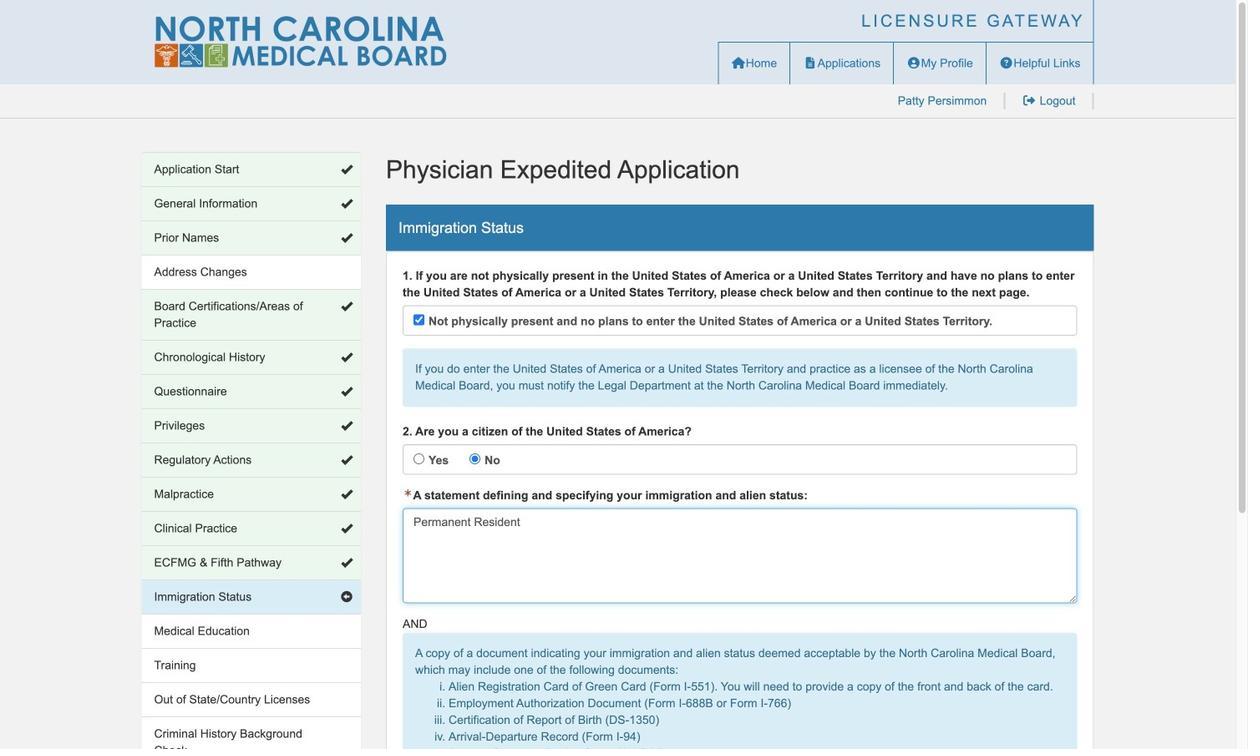 Task type: locate. For each thing, give the bounding box(es) containing it.
1 ok image from the top
[[341, 164, 353, 175]]

2 ok image from the top
[[341, 352, 353, 363]]

user circle image
[[907, 57, 921, 69]]

None text field
[[403, 508, 1077, 604]]

6 ok image from the top
[[341, 557, 353, 569]]

None radio
[[414, 454, 424, 465], [470, 454, 480, 465], [414, 454, 424, 465], [470, 454, 480, 465]]

ok image
[[341, 301, 353, 312], [341, 352, 353, 363], [341, 420, 353, 432], [341, 454, 353, 466], [341, 489, 353, 500]]

sign out image
[[1022, 95, 1037, 107]]

home image
[[731, 57, 746, 69]]

5 ok image from the top
[[341, 489, 353, 500]]

question circle image
[[999, 57, 1014, 69]]

file text image
[[803, 57, 818, 69]]

None checkbox
[[414, 315, 424, 325]]

4 ok image from the top
[[341, 454, 353, 466]]

5 ok image from the top
[[341, 523, 353, 535]]

ok image
[[341, 164, 353, 175], [341, 198, 353, 210], [341, 232, 353, 244], [341, 386, 353, 398], [341, 523, 353, 535], [341, 557, 353, 569]]



Task type: describe. For each thing, give the bounding box(es) containing it.
4 ok image from the top
[[341, 386, 353, 398]]

1 ok image from the top
[[341, 301, 353, 312]]

required image
[[403, 489, 413, 498]]

2 ok image from the top
[[341, 198, 353, 210]]

3 ok image from the top
[[341, 420, 353, 432]]

north carolina medical board logo image
[[154, 16, 447, 68]]

3 ok image from the top
[[341, 232, 353, 244]]

circle arrow left image
[[341, 591, 353, 603]]



Task type: vqa. For each thing, say whether or not it's contained in the screenshot.
fourth ok image from the bottom
yes



